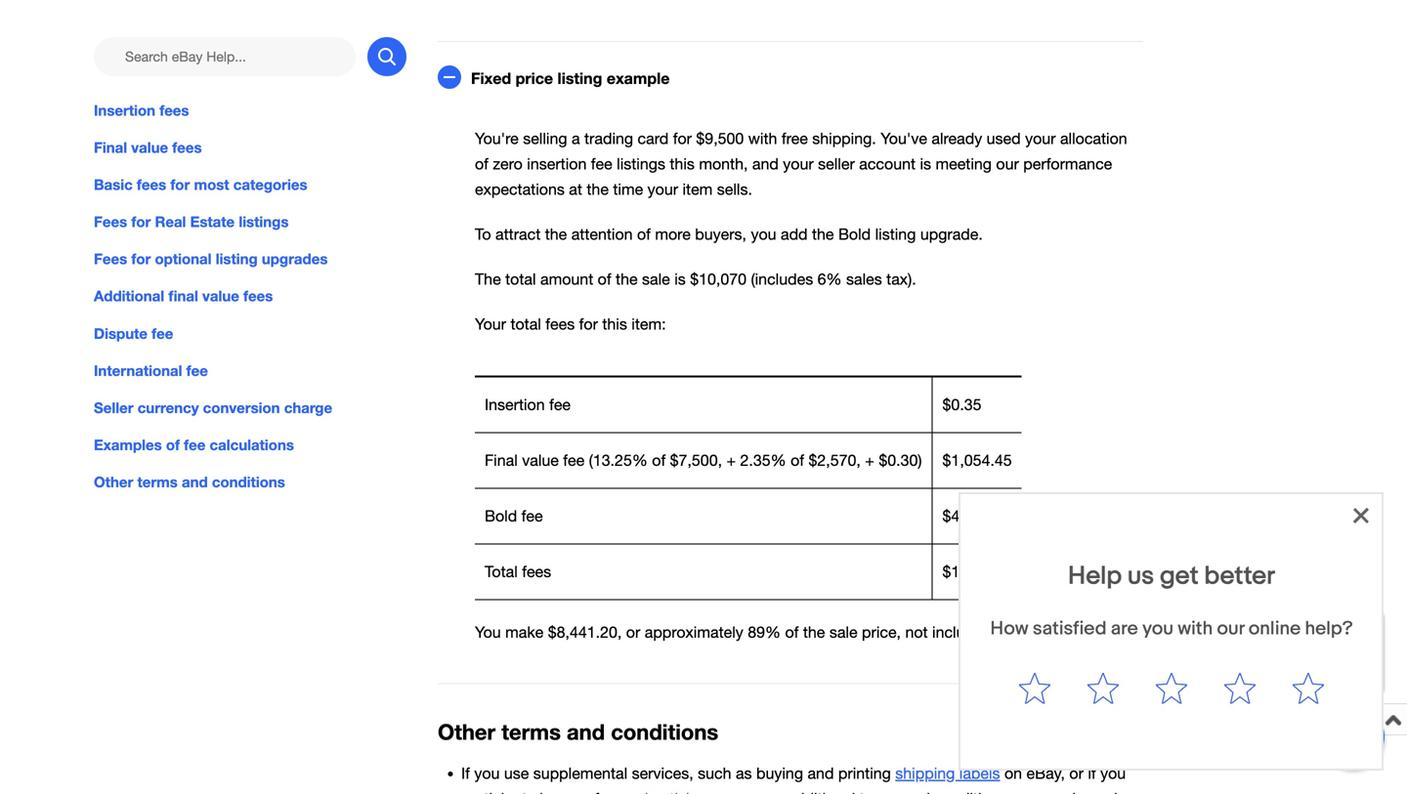 Task type: describe. For each thing, give the bounding box(es) containing it.
the inside get the help you need from our automated assistant, or contact an agent.
[[1177, 626, 1196, 642]]

this inside the you're selling a trading card for $9,500 with free shipping. you've already used your allocation of zero insertion fee listings this month, and your seller account is meeting our performance expectations at the time your item sells.
[[670, 155, 695, 173]]

additional
[[94, 288, 164, 305]]

the total amount of the sale is $10,070 (includes 6% sales tax).
[[475, 270, 917, 289]]

$0.30)
[[879, 452, 923, 470]]

$8,441.20,
[[548, 624, 622, 642]]

amount
[[541, 270, 594, 289]]

the right attract
[[545, 225, 567, 244]]

examples of fee calculations link
[[94, 435, 407, 456]]

fees for fees for real estate listings
[[94, 213, 127, 231]]

of inside the on ebay, or if you participate in any of our
[[586, 791, 599, 795]]

upgrade.
[[921, 225, 983, 244]]

time
[[613, 180, 644, 198]]

you're selling a trading card for $9,500 with free shipping. you've already used your allocation of zero insertion fee listings this month, and your seller account is meeting our performance expectations at the time your item sells.
[[475, 129, 1128, 198]]

basic
[[94, 176, 133, 194]]

for inside fees for optional listing upgrades "link"
[[131, 250, 151, 268]]

our inside the you're selling a trading card for $9,500 with free shipping. you've already used your allocation of zero insertion fee listings this month, and your seller account is meeting our performance expectations at the time your item sells.
[[997, 155, 1020, 173]]

seller currency conversion charge
[[94, 399, 332, 417]]

approximately
[[645, 624, 744, 642]]

attention
[[572, 225, 633, 244]]

fee up the international fee
[[152, 325, 173, 342]]

other terms and conditions link
[[94, 472, 407, 493]]

$4.00
[[943, 507, 982, 525]]

2 + from the left
[[866, 452, 875, 470]]

1 + from the left
[[727, 452, 736, 470]]

fee up total fees
[[522, 507, 543, 525]]

1 vertical spatial other terms and conditions
[[438, 720, 719, 746]]

bold fee
[[485, 507, 543, 525]]

at
[[569, 180, 583, 198]]

agent.
[[1250, 665, 1288, 681]]

ebay,
[[1027, 765, 1066, 783]]

fees inside "link"
[[172, 139, 202, 156]]

costs.
[[1064, 624, 1107, 642]]

example
[[607, 69, 670, 87]]

insertion for insertion fee
[[485, 396, 545, 414]]

final value fees
[[94, 139, 202, 156]]

of right amount
[[598, 270, 612, 289]]

additional final value fees link
[[94, 286, 407, 307]]

0 horizontal spatial terms
[[137, 474, 178, 491]]

$2,570,
[[809, 452, 861, 470]]

use
[[504, 765, 529, 783]]

most
[[194, 176, 229, 194]]

1 horizontal spatial conditions
[[611, 720, 719, 746]]

estate
[[190, 213, 235, 231]]

such
[[698, 765, 732, 783]]

item
[[683, 180, 713, 198]]

$10,070
[[690, 270, 747, 289]]

categories
[[233, 176, 308, 194]]

more
[[655, 225, 691, 244]]

1 vertical spatial value
[[202, 288, 239, 305]]

0 vertical spatial your
[[1026, 129, 1056, 147]]

you're
[[475, 129, 519, 147]]

total for amount
[[506, 270, 536, 289]]

total
[[485, 563, 518, 581]]

is inside the you're selling a trading card for $9,500 with free shipping. you've already used your allocation of zero insertion fee listings this month, and your seller account is meeting our performance expectations at the time your item sells.
[[921, 155, 932, 173]]

Search eBay Help... text field
[[94, 37, 356, 76]]

from
[[1291, 626, 1318, 642]]

fixed price listing example button
[[438, 65, 1144, 110]]

used
[[987, 129, 1021, 147]]

to
[[475, 225, 491, 244]]

insertion
[[527, 155, 587, 173]]

you've
[[881, 129, 928, 147]]

international fee
[[94, 362, 208, 380]]

supplemental
[[534, 765, 628, 783]]

currency
[[138, 399, 199, 417]]

buying
[[757, 765, 804, 783]]

on ebay, or if you participate in any of our
[[461, 765, 1127, 795]]

price
[[516, 69, 554, 87]]

month,
[[699, 155, 748, 173]]

meeting
[[936, 155, 992, 173]]

calculations
[[210, 436, 294, 454]]

conditions inside other terms and conditions link
[[212, 474, 285, 491]]

fees up final value fees
[[160, 102, 189, 119]]

automated
[[1175, 646, 1241, 662]]

services,
[[632, 765, 694, 783]]

$7,500,
[[670, 452, 723, 470]]

of inside the you're selling a trading card for $9,500 with free shipping. you've already used your allocation of zero insertion fee listings this month, and your seller account is meeting our performance expectations at the time your item sells.
[[475, 155, 489, 173]]

of right 2.35%
[[791, 452, 805, 470]]

examples of fee calculations
[[94, 436, 294, 454]]

fees down amount
[[546, 316, 575, 334]]

your total fees for this item:
[[475, 316, 666, 334]]

fee inside the you're selling a trading card for $9,500 with free shipping. you've already used your allocation of zero insertion fee listings this month, and your seller account is meeting our performance expectations at the time your item sells.
[[591, 155, 613, 173]]

tax).
[[887, 270, 917, 289]]

$1,058.80
[[943, 563, 1013, 581]]

a
[[572, 129, 580, 147]]

total for fees
[[511, 316, 542, 334]]

fee up the "seller currency conversion charge"
[[186, 362, 208, 380]]

make
[[506, 624, 544, 642]]

any
[[557, 791, 581, 795]]

1 vertical spatial sale
[[830, 624, 858, 642]]

0 vertical spatial sale
[[642, 270, 671, 289]]

listing inside "link"
[[216, 250, 258, 268]]

real
[[155, 213, 186, 231]]

optional
[[155, 250, 212, 268]]

(includes
[[751, 270, 814, 289]]

you right 'if'
[[475, 765, 500, 783]]

final for final value fee (13.25% of $7,500, + 2.35% of $2,570, + $0.30)
[[485, 452, 518, 470]]

labels
[[960, 765, 1001, 783]]

not
[[906, 624, 928, 642]]

2 horizontal spatial listing
[[876, 225, 917, 244]]

1 vertical spatial other
[[438, 720, 496, 746]]

you
[[475, 624, 501, 642]]



Task type: vqa. For each thing, say whether or not it's contained in the screenshot.
the left your
yes



Task type: locate. For each thing, give the bounding box(es) containing it.
is down you've
[[921, 155, 932, 173]]

and down examples of fee calculations
[[182, 474, 208, 491]]

your left item
[[648, 180, 679, 198]]

fees inside 'link'
[[137, 176, 166, 194]]

2 vertical spatial value
[[522, 452, 559, 470]]

1 vertical spatial shipping
[[896, 765, 956, 783]]

an
[[1231, 665, 1246, 681]]

item:
[[632, 316, 666, 334]]

your right the used
[[1026, 129, 1056, 147]]

total
[[506, 270, 536, 289], [511, 316, 542, 334]]

total right the your
[[511, 316, 542, 334]]

of right 89%
[[786, 624, 799, 642]]

0 horizontal spatial listings
[[239, 213, 289, 231]]

conversion
[[203, 399, 280, 417]]

our down supplemental
[[604, 791, 627, 795]]

listing right price
[[558, 69, 603, 87]]

price,
[[862, 624, 901, 642]]

other terms and conditions
[[94, 474, 285, 491], [438, 720, 719, 746]]

0 vertical spatial is
[[921, 155, 932, 173]]

listings down card
[[617, 155, 666, 173]]

performance
[[1024, 155, 1113, 173]]

or
[[627, 624, 641, 642], [1307, 646, 1319, 662], [1070, 765, 1084, 783]]

expectations
[[475, 180, 565, 198]]

for inside the you're selling a trading card for $9,500 with free shipping. you've already used your allocation of zero insertion fee listings this month, and your seller account is meeting our performance expectations at the time your item sells.
[[673, 129, 692, 147]]

for down amount
[[579, 316, 598, 334]]

1 horizontal spatial +
[[866, 452, 875, 470]]

and up supplemental
[[567, 720, 605, 746]]

insertion fees
[[94, 102, 189, 119]]

terms down examples
[[137, 474, 178, 491]]

89%
[[748, 624, 781, 642]]

1 horizontal spatial bold
[[839, 225, 871, 244]]

allocation
[[1061, 129, 1128, 147]]

final for final value fees
[[94, 139, 127, 156]]

final
[[168, 288, 198, 305]]

1 vertical spatial listings
[[239, 213, 289, 231]]

$1,054.45
[[943, 452, 1013, 470]]

$9,500
[[697, 129, 744, 147]]

0 horizontal spatial final
[[94, 139, 127, 156]]

2 vertical spatial your
[[648, 180, 679, 198]]

final value fee (13.25% of $7,500, + 2.35% of $2,570, + $0.30)
[[485, 452, 923, 470]]

shipping left labels at the right bottom of page
[[896, 765, 956, 783]]

value right final
[[202, 288, 239, 305]]

0 horizontal spatial other
[[94, 474, 133, 491]]

fees down fees for optional listing upgrades "link"
[[243, 288, 273, 305]]

buyers,
[[695, 225, 747, 244]]

our inside get the help you need from our automated assistant, or contact an agent.
[[1151, 646, 1171, 662]]

1 vertical spatial is
[[675, 270, 686, 289]]

insertion inside insertion fees link
[[94, 102, 155, 119]]

1 horizontal spatial is
[[921, 155, 932, 173]]

0 horizontal spatial value
[[131, 139, 168, 156]]

0 vertical spatial this
[[670, 155, 695, 173]]

bold up sales
[[839, 225, 871, 244]]

value down insertion fee
[[522, 452, 559, 470]]

attract
[[496, 225, 541, 244]]

you inside get the help you need from our automated assistant, or contact an agent.
[[1230, 626, 1253, 642]]

0 horizontal spatial shipping
[[896, 765, 956, 783]]

seller
[[94, 399, 133, 417]]

bold up total on the left of the page
[[485, 507, 517, 525]]

value down insertion fees
[[131, 139, 168, 156]]

fees down the basic
[[94, 213, 127, 231]]

the right at
[[587, 180, 609, 198]]

1 vertical spatial this
[[603, 316, 628, 334]]

the
[[475, 270, 501, 289]]

for left real
[[131, 213, 151, 231]]

0 horizontal spatial or
[[627, 624, 641, 642]]

this
[[670, 155, 695, 173], [603, 316, 628, 334]]

1 horizontal spatial other
[[438, 720, 496, 746]]

shipping left costs.
[[1000, 624, 1060, 642]]

2 fees from the top
[[94, 250, 127, 268]]

insertion for insertion fees
[[94, 102, 155, 119]]

other down examples
[[94, 474, 133, 491]]

help
[[1200, 626, 1226, 642]]

0 horizontal spatial our
[[604, 791, 627, 795]]

1 vertical spatial or
[[1307, 646, 1319, 662]]

of left more
[[637, 225, 651, 244]]

this left item: at the left top
[[603, 316, 628, 334]]

fee down the "seller currency conversion charge"
[[184, 436, 206, 454]]

listing inside dropdown button
[[558, 69, 603, 87]]

0 horizontal spatial your
[[648, 180, 679, 198]]

of down currency on the left bottom
[[166, 436, 180, 454]]

get
[[1151, 626, 1173, 642]]

seller
[[819, 155, 855, 173]]

need
[[1256, 626, 1287, 642]]

fees
[[94, 213, 127, 231], [94, 250, 127, 268]]

1 vertical spatial your
[[783, 155, 814, 173]]

0 horizontal spatial conditions
[[212, 474, 285, 491]]

(13.25%
[[589, 452, 648, 470]]

0 horizontal spatial sale
[[642, 270, 671, 289]]

fees up additional
[[94, 250, 127, 268]]

get the help you need from our automated assistant, or contact an agent.
[[1151, 626, 1319, 681]]

of down supplemental
[[586, 791, 599, 795]]

trading
[[585, 129, 634, 147]]

fees for fees for optional listing upgrades
[[94, 250, 127, 268]]

insertion up final value fees
[[94, 102, 155, 119]]

sales
[[847, 270, 883, 289]]

fees for optional listing upgrades link
[[94, 249, 407, 270]]

other up 'if'
[[438, 720, 496, 746]]

0 horizontal spatial +
[[727, 452, 736, 470]]

other terms and conditions up supplemental
[[438, 720, 719, 746]]

listing up tax).
[[876, 225, 917, 244]]

fees for optional listing upgrades
[[94, 250, 328, 268]]

1 horizontal spatial other terms and conditions
[[438, 720, 719, 746]]

1 vertical spatial terms
[[502, 720, 561, 746]]

2 vertical spatial our
[[604, 791, 627, 795]]

or inside get the help you need from our automated assistant, or contact an agent.
[[1307, 646, 1319, 662]]

1 horizontal spatial listing
[[558, 69, 603, 87]]

0 vertical spatial or
[[627, 624, 641, 642]]

listings inside the you're selling a trading card for $9,500 with free shipping. you've already used your allocation of zero insertion fee listings this month, and your seller account is meeting our performance expectations at the time your item sells.
[[617, 155, 666, 173]]

0 vertical spatial listings
[[617, 155, 666, 173]]

dispute fee link
[[94, 323, 407, 344]]

0 vertical spatial final
[[94, 139, 127, 156]]

selling
[[523, 129, 568, 147]]

printing
[[839, 765, 892, 783]]

and right 'buying'
[[808, 765, 834, 783]]

1 horizontal spatial final
[[485, 452, 518, 470]]

1 horizontal spatial shipping
[[1000, 624, 1060, 642]]

the right get
[[1177, 626, 1196, 642]]

additional final value fees
[[94, 288, 273, 305]]

terms up use
[[502, 720, 561, 746]]

0 horizontal spatial listing
[[216, 250, 258, 268]]

1 vertical spatial bold
[[485, 507, 517, 525]]

seller currency conversion charge link
[[94, 397, 407, 419]]

final value fees link
[[94, 137, 407, 158]]

or inside the on ebay, or if you participate in any of our
[[1070, 765, 1084, 783]]

0 horizontal spatial is
[[675, 270, 686, 289]]

in
[[540, 791, 552, 795]]

of
[[475, 155, 489, 173], [637, 225, 651, 244], [598, 270, 612, 289], [166, 436, 180, 454], [652, 452, 666, 470], [791, 452, 805, 470], [786, 624, 799, 642], [586, 791, 599, 795]]

value for final value fee (13.25% of $7,500, + 2.35% of $2,570, + $0.30)
[[522, 452, 559, 470]]

our down get
[[1151, 646, 1171, 662]]

conditions up services,
[[611, 720, 719, 746]]

0 vertical spatial value
[[131, 139, 168, 156]]

$0.35
[[943, 396, 982, 414]]

0 vertical spatial other terms and conditions
[[94, 474, 285, 491]]

for inside basic fees for most categories 'link'
[[170, 176, 190, 194]]

0 vertical spatial conditions
[[212, 474, 285, 491]]

for inside fees for real estate listings link
[[131, 213, 151, 231]]

2 horizontal spatial or
[[1307, 646, 1319, 662]]

value inside "link"
[[131, 139, 168, 156]]

final up bold fee
[[485, 452, 518, 470]]

your down the free
[[783, 155, 814, 173]]

the right 89%
[[804, 624, 826, 642]]

other terms and conditions down examples of fee calculations
[[94, 474, 285, 491]]

examples
[[94, 436, 162, 454]]

0 vertical spatial bold
[[839, 225, 871, 244]]

if
[[461, 765, 470, 783]]

is
[[921, 155, 932, 173], [675, 270, 686, 289]]

or right the $8,441.20,
[[627, 624, 641, 642]]

you right if
[[1101, 765, 1127, 783]]

value
[[131, 139, 168, 156], [202, 288, 239, 305], [522, 452, 559, 470]]

fee left (13.25%
[[563, 452, 585, 470]]

1 horizontal spatial this
[[670, 155, 695, 173]]

assistant,
[[1244, 646, 1303, 662]]

1 horizontal spatial your
[[783, 155, 814, 173]]

0 horizontal spatial this
[[603, 316, 628, 334]]

your
[[475, 316, 506, 334]]

0 horizontal spatial other terms and conditions
[[94, 474, 285, 491]]

final inside "link"
[[94, 139, 127, 156]]

2 horizontal spatial your
[[1026, 129, 1056, 147]]

value for final value fees
[[131, 139, 168, 156]]

of left "zero"
[[475, 155, 489, 173]]

shipping.
[[813, 129, 877, 147]]

0 vertical spatial fees
[[94, 213, 127, 231]]

insertion
[[94, 102, 155, 119], [485, 396, 545, 414]]

you left 'add'
[[751, 225, 777, 244]]

as
[[736, 765, 752, 783]]

our down the used
[[997, 155, 1020, 173]]

1 horizontal spatial sale
[[830, 624, 858, 642]]

this up item
[[670, 155, 695, 173]]

shipping labels link
[[896, 765, 1001, 783]]

1 horizontal spatial or
[[1070, 765, 1084, 783]]

of left $7,500,
[[652, 452, 666, 470]]

with
[[749, 129, 778, 147]]

1 vertical spatial conditions
[[611, 720, 719, 746]]

sale up item: at the left top
[[642, 270, 671, 289]]

our inside the on ebay, or if you participate in any of our
[[604, 791, 627, 795]]

you right help at the right
[[1230, 626, 1253, 642]]

basic fees for most categories
[[94, 176, 308, 194]]

total right the
[[506, 270, 536, 289]]

1 fees from the top
[[94, 213, 127, 231]]

1 vertical spatial fees
[[94, 250, 127, 268]]

0 horizontal spatial bold
[[485, 507, 517, 525]]

the right 'add'
[[812, 225, 835, 244]]

is left $10,070
[[675, 270, 686, 289]]

0 vertical spatial insertion
[[94, 102, 155, 119]]

for left most
[[170, 176, 190, 194]]

free
[[782, 129, 808, 147]]

for up additional
[[131, 250, 151, 268]]

+ left 2.35%
[[727, 452, 736, 470]]

sale
[[642, 270, 671, 289], [830, 624, 858, 642]]

fee down your total fees for this item:
[[550, 396, 571, 414]]

international
[[94, 362, 182, 380]]

2 vertical spatial listing
[[216, 250, 258, 268]]

sale left price,
[[830, 624, 858, 642]]

0 vertical spatial other
[[94, 474, 133, 491]]

for right card
[[673, 129, 692, 147]]

2.35%
[[741, 452, 787, 470]]

+ left $0.30)
[[866, 452, 875, 470]]

get the help you need from our automated assistant, or contact an agent. tooltip
[[1142, 625, 1328, 683]]

fees for real estate listings link
[[94, 211, 407, 233]]

1 vertical spatial insertion
[[485, 396, 545, 414]]

0 vertical spatial total
[[506, 270, 536, 289]]

2 vertical spatial or
[[1070, 765, 1084, 783]]

and down with
[[753, 155, 779, 173]]

basic fees for most categories link
[[94, 174, 407, 196]]

listings down "categories"
[[239, 213, 289, 231]]

participate
[[461, 791, 536, 795]]

1 horizontal spatial our
[[997, 155, 1020, 173]]

1 vertical spatial our
[[1151, 646, 1171, 662]]

if
[[1089, 765, 1097, 783]]

0 vertical spatial listing
[[558, 69, 603, 87]]

1 horizontal spatial terms
[[502, 720, 561, 746]]

you make $8,441.20, or approximately 89% of the sale price, not including shipping costs.
[[475, 624, 1107, 642]]

0 vertical spatial terms
[[137, 474, 178, 491]]

1 horizontal spatial insertion
[[485, 396, 545, 414]]

1 vertical spatial total
[[511, 316, 542, 334]]

1 vertical spatial final
[[485, 452, 518, 470]]

1 horizontal spatial listings
[[617, 155, 666, 173]]

insertion down the your
[[485, 396, 545, 414]]

fees inside "link"
[[94, 250, 127, 268]]

0 vertical spatial our
[[997, 155, 1020, 173]]

fixed price listing example
[[471, 69, 670, 87]]

final up the basic
[[94, 139, 127, 156]]

already
[[932, 129, 983, 147]]

fees down final value fees
[[137, 176, 166, 194]]

the
[[587, 180, 609, 198], [545, 225, 567, 244], [812, 225, 835, 244], [616, 270, 638, 289], [804, 624, 826, 642], [1177, 626, 1196, 642]]

including
[[933, 624, 996, 642]]

fee down 'trading'
[[591, 155, 613, 173]]

or left if
[[1070, 765, 1084, 783]]

2 horizontal spatial our
[[1151, 646, 1171, 662]]

2 horizontal spatial value
[[522, 452, 559, 470]]

and inside the you're selling a trading card for $9,500 with free shipping. you've already used your allocation of zero insertion fee listings this month, and your seller account is meeting our performance expectations at the time your item sells.
[[753, 155, 779, 173]]

conditions down examples of fee calculations link
[[212, 474, 285, 491]]

fees up basic fees for most categories
[[172, 139, 202, 156]]

insertion fee
[[485, 396, 571, 414]]

0 horizontal spatial insertion
[[94, 102, 155, 119]]

or down from
[[1307, 646, 1319, 662]]

the inside the you're selling a trading card for $9,500 with free shipping. you've already used your allocation of zero insertion fee listings this month, and your seller account is meeting our performance expectations at the time your item sells.
[[587, 180, 609, 198]]

the up item: at the left top
[[616, 270, 638, 289]]

0 vertical spatial shipping
[[1000, 624, 1060, 642]]

1 vertical spatial listing
[[876, 225, 917, 244]]

1 horizontal spatial value
[[202, 288, 239, 305]]

fees right total on the left of the page
[[522, 563, 552, 581]]

listing down fees for real estate listings link
[[216, 250, 258, 268]]

account
[[860, 155, 916, 173]]

for
[[673, 129, 692, 147], [170, 176, 190, 194], [131, 213, 151, 231], [131, 250, 151, 268], [579, 316, 598, 334]]

dispute fee
[[94, 325, 173, 342]]

insertion fees link
[[94, 100, 407, 121]]

you inside the on ebay, or if you participate in any of our
[[1101, 765, 1127, 783]]



